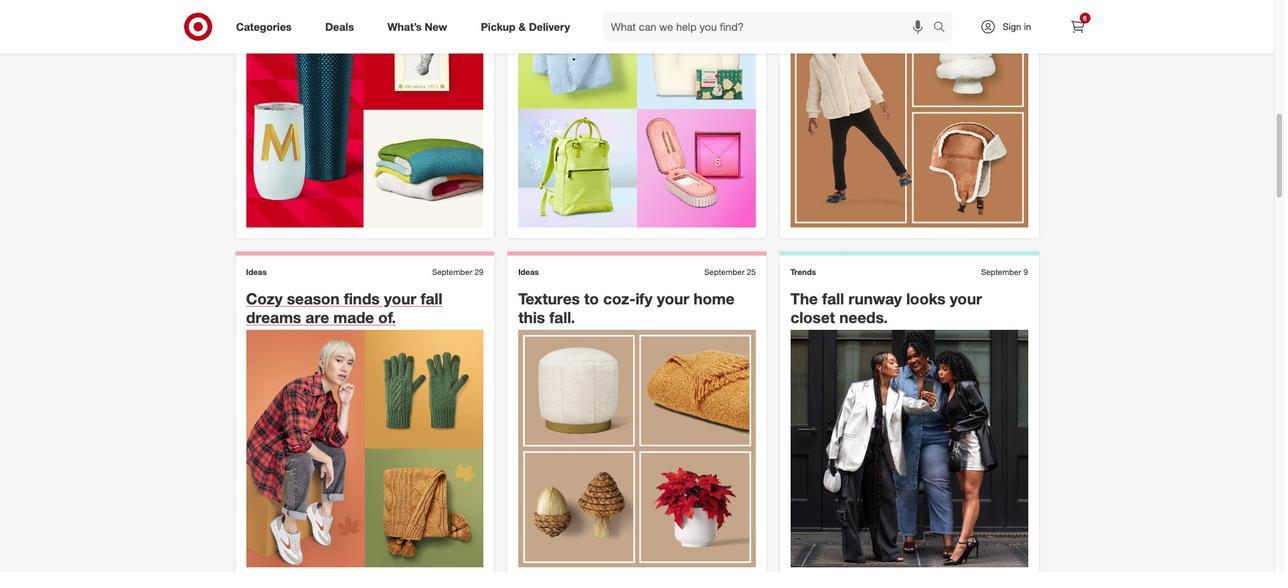 Task type: describe. For each thing, give the bounding box(es) containing it.
this just in: faux shearling. image
[[791, 0, 1028, 228]]

pickup & delivery link
[[469, 12, 587, 42]]

closet
[[791, 308, 835, 327]]

what's new link
[[376, 12, 464, 42]]

of.
[[378, 308, 396, 327]]

what's
[[387, 20, 422, 33]]

search button
[[927, 12, 959, 44]]

to
[[584, 289, 599, 308]]

categories link
[[225, 12, 308, 42]]

29
[[475, 267, 483, 277]]

fall inside the fall runway looks your closet needs.
[[822, 289, 844, 308]]

needs.
[[839, 308, 888, 327]]

25
[[747, 267, 756, 277]]

your for textures
[[657, 289, 689, 308]]

fall.
[[549, 308, 575, 327]]

this
[[518, 308, 545, 327]]

finds
[[344, 289, 380, 308]]

ify
[[636, 289, 653, 308]]

sign in
[[1003, 21, 1031, 32]]

september 25
[[704, 267, 756, 277]]

pickup
[[481, 20, 516, 33]]

september 9
[[981, 267, 1028, 277]]

september for cozy season finds your fall dreams are made of.
[[432, 267, 472, 277]]

textures
[[518, 289, 580, 308]]

what's new
[[387, 20, 447, 33]]

deals link
[[314, 12, 371, 42]]

the fall runway looks your closet needs.
[[791, 289, 982, 327]]

the
[[791, 289, 818, 308]]

6 link
[[1063, 12, 1092, 42]]

9
[[1024, 267, 1028, 277]]

september 29
[[432, 267, 483, 277]]

deals
[[325, 20, 354, 33]]

categories
[[236, 20, 292, 33]]

pickup & delivery
[[481, 20, 570, 33]]

in
[[1024, 21, 1031, 32]]

september for textures to coz-ify your home this fall.
[[704, 267, 745, 277]]

made
[[333, 308, 374, 327]]

september for the fall runway looks your closet needs.
[[981, 267, 1021, 277]]

coz-
[[603, 289, 636, 308]]

ideas for cozy season finds your fall dreams are made of.
[[246, 267, 267, 277]]



Task type: vqa. For each thing, say whether or not it's contained in the screenshot.
What's New link
yes



Task type: locate. For each thing, give the bounding box(es) containing it.
0 horizontal spatial fall
[[421, 289, 443, 308]]

season
[[287, 289, 340, 308]]

dreams
[[246, 308, 301, 327]]

your up the of.
[[384, 289, 416, 308]]

0 horizontal spatial your
[[384, 289, 416, 308]]

ideas
[[246, 267, 267, 277], [518, 267, 539, 277]]

1 horizontal spatial your
[[657, 289, 689, 308]]

0 horizontal spatial ideas
[[246, 267, 267, 277]]

3 your from the left
[[950, 289, 982, 308]]

your inside textures to coz-ify your home this fall.
[[657, 289, 689, 308]]

cozy
[[246, 289, 283, 308]]

&
[[519, 20, 526, 33]]

ideas for textures to coz-ify your home this fall.
[[518, 267, 539, 277]]

your right "ify"
[[657, 289, 689, 308]]

delivery
[[529, 20, 570, 33]]

your
[[384, 289, 416, 308], [657, 289, 689, 308], [950, 289, 982, 308]]

1 horizontal spatial fall
[[822, 289, 844, 308]]

search
[[927, 21, 959, 35]]

cozy season finds your fall dreams are made of. image
[[246, 330, 483, 568]]

1 horizontal spatial september
[[704, 267, 745, 277]]

trends
[[791, 267, 816, 277]]

your inside the fall runway looks your closet needs.
[[950, 289, 982, 308]]

2 september from the left
[[704, 267, 745, 277]]

are
[[305, 308, 329, 327]]

cozy season finds your fall dreams are made of.
[[246, 289, 443, 327]]

What can we help you find? suggestions appear below search field
[[603, 12, 936, 42]]

september
[[432, 267, 472, 277], [704, 267, 745, 277], [981, 267, 1021, 277]]

your for the
[[950, 289, 982, 308]]

september left 29 on the top of the page
[[432, 267, 472, 277]]

sign in link
[[968, 12, 1052, 42]]

1 fall from the left
[[421, 289, 443, 308]]

0 horizontal spatial september
[[432, 267, 472, 277]]

textures to coz-ify your home this fall.
[[518, 289, 735, 327]]

3 september from the left
[[981, 267, 1021, 277]]

1 september from the left
[[432, 267, 472, 277]]

new
[[425, 20, 447, 33]]

make it extra personal with a monogrammed gift. image
[[246, 0, 483, 228]]

fall
[[421, 289, 443, 308], [822, 289, 844, 308]]

your hassle-free holiday travel guide. image
[[518, 0, 756, 228]]

the fall runway looks your closet needs. image
[[791, 330, 1028, 568]]

fall down september 29
[[421, 289, 443, 308]]

looks
[[906, 289, 946, 308]]

runway
[[848, 289, 902, 308]]

2 ideas from the left
[[518, 267, 539, 277]]

1 your from the left
[[384, 289, 416, 308]]

sign
[[1003, 21, 1021, 32]]

your inside 'cozy season finds your fall dreams are made of.'
[[384, 289, 416, 308]]

september left the 25
[[704, 267, 745, 277]]

september left 9
[[981, 267, 1021, 277]]

fall up the closet
[[822, 289, 844, 308]]

home
[[694, 289, 735, 308]]

2 your from the left
[[657, 289, 689, 308]]

2 horizontal spatial your
[[950, 289, 982, 308]]

2 horizontal spatial september
[[981, 267, 1021, 277]]

your right the looks
[[950, 289, 982, 308]]

ideas up textures on the left bottom of the page
[[518, 267, 539, 277]]

6
[[1083, 14, 1087, 22]]

1 ideas from the left
[[246, 267, 267, 277]]

1 horizontal spatial ideas
[[518, 267, 539, 277]]

fall inside 'cozy season finds your fall dreams are made of.'
[[421, 289, 443, 308]]

2 fall from the left
[[822, 289, 844, 308]]

textures to coz-ify your home this fall. image
[[518, 330, 756, 568]]

ideas up cozy
[[246, 267, 267, 277]]



